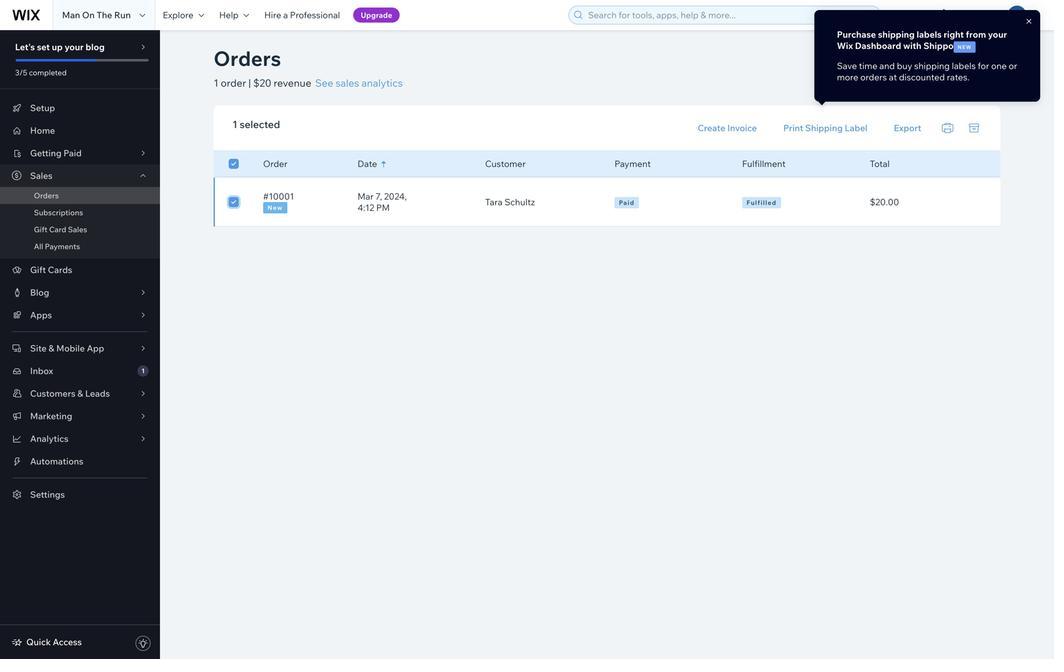 Task type: vqa. For each thing, say whether or not it's contained in the screenshot.
New corresponding to #10001
yes



Task type: describe. For each thing, give the bounding box(es) containing it.
export
[[894, 122, 922, 133]]

professional
[[290, 9, 340, 20]]

settings
[[30, 489, 65, 500]]

sales inside dropdown button
[[30, 170, 53, 181]]

a
[[283, 9, 288, 20]]

#10001 new
[[263, 191, 294, 212]]

& for site
[[49, 343, 54, 354]]

analytics button
[[0, 428, 160, 450]]

hire a professional link
[[257, 0, 348, 30]]

$20.00
[[870, 196, 900, 207]]

explore
[[163, 9, 194, 20]]

tara
[[485, 196, 503, 207]]

and
[[880, 60, 895, 71]]

new for add
[[934, 54, 956, 67]]

or
[[1009, 60, 1018, 71]]

1 inside orders 1 order | $20 revenue see sales analytics
[[214, 77, 219, 89]]

add
[[912, 54, 932, 67]]

blog
[[30, 287, 49, 298]]

upgrade button
[[353, 8, 400, 23]]

customers & leads
[[30, 388, 110, 399]]

paid link
[[615, 196, 728, 208]]

setup
[[30, 102, 55, 113]]

& for customers
[[77, 388, 83, 399]]

set
[[37, 41, 50, 52]]

leads
[[85, 388, 110, 399]]

1 horizontal spatial sales
[[68, 225, 87, 234]]

upgrade
[[361, 10, 393, 20]]

schultz
[[505, 196, 535, 207]]

automations
[[30, 456, 83, 467]]

Search for tools, apps, help & more... field
[[585, 6, 877, 24]]

payments
[[45, 242, 80, 251]]

up
[[52, 41, 63, 52]]

fulfilled
[[747, 199, 777, 206]]

0 horizontal spatial order
[[263, 158, 288, 169]]

let's set up your blog
[[15, 41, 105, 52]]

3/5
[[15, 68, 27, 77]]

fulfillment
[[743, 158, 786, 169]]

all payments
[[34, 242, 80, 251]]

shipping inside the save time and buy shipping labels for one or more orders at discounted rates.
[[915, 60, 950, 71]]

purchase shipping labels right from your wix dashboard with shippo
[[837, 29, 1008, 51]]

inbox
[[30, 365, 53, 376]]

marketing button
[[0, 405, 160, 428]]

save
[[837, 60, 857, 71]]

all
[[34, 242, 43, 251]]

payment
[[615, 158, 651, 169]]

getting paid
[[30, 148, 82, 159]]

shipping
[[806, 122, 843, 133]]

help button
[[212, 0, 257, 30]]

orders 1 order | $20 revenue see sales analytics
[[214, 46, 403, 89]]

your inside purchase shipping labels right from your wix dashboard with shippo
[[989, 29, 1008, 40]]

create invoice button
[[687, 119, 769, 137]]

wix
[[837, 40, 854, 51]]

gift cards
[[30, 264, 72, 275]]

selected
[[240, 118, 280, 131]]

subscriptions
[[34, 208, 83, 217]]

run
[[114, 9, 131, 20]]

revenue
[[274, 77, 312, 89]]

analytics
[[30, 433, 69, 444]]

time
[[859, 60, 878, 71]]

site
[[30, 343, 47, 354]]

orders for orders
[[34, 191, 59, 200]]

settings link
[[0, 483, 160, 506]]

hire
[[264, 9, 281, 20]]

home link
[[0, 119, 160, 142]]

order inside button
[[958, 54, 986, 67]]

2024,
[[384, 191, 407, 202]]

mobile
[[56, 343, 85, 354]]

tara schultz link
[[485, 196, 600, 208]]

discounted
[[900, 72, 945, 83]]

rates.
[[947, 72, 970, 83]]

mar 7, 2024, 4:12 pm
[[358, 191, 407, 213]]

see sales analytics button
[[315, 75, 403, 90]]

apps button
[[0, 304, 160, 326]]

dashboard
[[856, 40, 902, 51]]

labels inside the save time and buy shipping labels for one or more orders at discounted rates.
[[952, 60, 976, 71]]

on
[[82, 9, 95, 20]]

customers & leads button
[[0, 382, 160, 405]]

pm
[[376, 202, 390, 213]]

order
[[221, 77, 246, 89]]

new for #10001
[[268, 204, 283, 212]]

orders for orders 1 order | $20 revenue see sales analytics
[[214, 46, 281, 71]]

man
[[62, 9, 80, 20]]

4:12
[[358, 202, 374, 213]]

gift for gift card sales
[[34, 225, 47, 234]]

sales button
[[0, 164, 160, 187]]

more
[[837, 72, 859, 83]]



Task type: locate. For each thing, give the bounding box(es) containing it.
None checkbox
[[229, 156, 239, 171]]

marketing
[[30, 411, 72, 422]]

all payments link
[[0, 238, 160, 255]]

1 for 1
[[142, 367, 145, 375]]

mar
[[358, 191, 374, 202]]

quick access button
[[11, 637, 82, 648]]

1 horizontal spatial 1
[[214, 77, 219, 89]]

1 horizontal spatial order
[[958, 54, 986, 67]]

& inside dropdown button
[[77, 388, 83, 399]]

subscriptions link
[[0, 204, 160, 221]]

0 vertical spatial paid
[[64, 148, 82, 159]]

1 horizontal spatial labels
[[952, 60, 976, 71]]

#10001
[[263, 191, 294, 202]]

1 vertical spatial shipping
[[915, 60, 950, 71]]

gift
[[34, 225, 47, 234], [30, 264, 46, 275]]

0 vertical spatial your
[[989, 29, 1008, 40]]

right
[[944, 29, 964, 40]]

create invoice
[[698, 122, 757, 133]]

purchase
[[837, 29, 877, 40]]

setup link
[[0, 97, 160, 119]]

help
[[219, 9, 239, 20]]

paid
[[64, 148, 82, 159], [619, 199, 635, 206]]

None checkbox
[[229, 195, 239, 210]]

paid inside paid link
[[619, 199, 635, 206]]

apps
[[30, 309, 52, 320]]

paid down home link
[[64, 148, 82, 159]]

orders inside orders 1 order | $20 revenue see sales analytics
[[214, 46, 281, 71]]

1 inside sidebar element
[[142, 367, 145, 375]]

customers
[[30, 388, 75, 399]]

0 horizontal spatial sales
[[30, 170, 53, 181]]

1 vertical spatial orders
[[34, 191, 59, 200]]

1 vertical spatial labels
[[952, 60, 976, 71]]

shipping inside purchase shipping labels right from your wix dashboard with shippo
[[878, 29, 915, 40]]

0 horizontal spatial 1
[[142, 367, 145, 375]]

orders inside sidebar element
[[34, 191, 59, 200]]

1 horizontal spatial your
[[989, 29, 1008, 40]]

order down "new"
[[958, 54, 986, 67]]

0 vertical spatial order
[[958, 54, 986, 67]]

your
[[989, 29, 1008, 40], [65, 41, 84, 52]]

total
[[870, 158, 890, 169]]

new inside "#10001 new"
[[268, 204, 283, 212]]

0 horizontal spatial &
[[49, 343, 54, 354]]

add new order button
[[886, 49, 1001, 72]]

buy
[[897, 60, 913, 71]]

orders
[[214, 46, 281, 71], [34, 191, 59, 200]]

completed
[[29, 68, 67, 77]]

fulfilled link
[[743, 196, 855, 208]]

labels up rates.
[[952, 60, 976, 71]]

invoice
[[728, 122, 757, 133]]

1 vertical spatial sales
[[68, 225, 87, 234]]

new down #10001
[[268, 204, 283, 212]]

new
[[934, 54, 956, 67], [268, 204, 283, 212]]

sales down the getting
[[30, 170, 53, 181]]

label
[[845, 122, 868, 133]]

gift card sales link
[[0, 221, 160, 238]]

one
[[992, 60, 1007, 71]]

shipping up the discounted
[[915, 60, 950, 71]]

0 vertical spatial orders
[[214, 46, 281, 71]]

new down shippo
[[934, 54, 956, 67]]

the
[[97, 9, 112, 20]]

paid inside getting paid dropdown button
[[64, 148, 82, 159]]

1 for 1 selected
[[233, 118, 238, 131]]

getting
[[30, 148, 62, 159]]

blog
[[86, 41, 105, 52]]

|
[[249, 77, 251, 89]]

$20.00 link
[[870, 196, 900, 208]]

man on the run
[[62, 9, 131, 20]]

getting paid button
[[0, 142, 160, 164]]

print
[[784, 122, 804, 133]]

site & mobile app
[[30, 343, 104, 354]]

labels
[[917, 29, 942, 40], [952, 60, 976, 71]]

orders up | on the left of the page
[[214, 46, 281, 71]]

for
[[978, 60, 990, 71]]

1 horizontal spatial orders
[[214, 46, 281, 71]]

shipping
[[878, 29, 915, 40], [915, 60, 950, 71]]

0 horizontal spatial your
[[65, 41, 84, 52]]

at
[[889, 72, 898, 83]]

print shipping label button
[[772, 119, 879, 137]]

create
[[698, 122, 726, 133]]

sidebar element
[[0, 30, 160, 659]]

1 vertical spatial paid
[[619, 199, 635, 206]]

1
[[214, 77, 219, 89], [233, 118, 238, 131], [142, 367, 145, 375]]

gift left card
[[34, 225, 47, 234]]

mar 7, 2024, 4:12 pm link
[[358, 191, 470, 213]]

0 horizontal spatial new
[[268, 204, 283, 212]]

$20
[[253, 77, 272, 89]]

labels up shippo
[[917, 29, 942, 40]]

orders up subscriptions
[[34, 191, 59, 200]]

7,
[[376, 191, 382, 202]]

1 vertical spatial &
[[77, 388, 83, 399]]

quick
[[26, 637, 51, 648]]

2 horizontal spatial 1
[[233, 118, 238, 131]]

0 horizontal spatial orders
[[34, 191, 59, 200]]

0 horizontal spatial labels
[[917, 29, 942, 40]]

& right site
[[49, 343, 54, 354]]

your inside sidebar element
[[65, 41, 84, 52]]

new
[[958, 44, 972, 50]]

save time and buy shipping labels for one or more orders at discounted rates.
[[837, 60, 1018, 83]]

order up #10001
[[263, 158, 288, 169]]

1 vertical spatial your
[[65, 41, 84, 52]]

1 vertical spatial 1
[[233, 118, 238, 131]]

0 vertical spatial shipping
[[878, 29, 915, 40]]

analytics
[[362, 77, 403, 89]]

1 vertical spatial new
[[268, 204, 283, 212]]

0 vertical spatial &
[[49, 343, 54, 354]]

tara schultz
[[485, 196, 535, 207]]

from
[[966, 29, 987, 40]]

automations link
[[0, 450, 160, 473]]

gift left cards
[[30, 264, 46, 275]]

1 horizontal spatial paid
[[619, 199, 635, 206]]

1 horizontal spatial new
[[934, 54, 956, 67]]

new inside button
[[934, 54, 956, 67]]

site & mobile app button
[[0, 337, 160, 360]]

order
[[958, 54, 986, 67], [263, 158, 288, 169]]

1 vertical spatial order
[[263, 158, 288, 169]]

card
[[49, 225, 66, 234]]

home
[[30, 125, 55, 136]]

labels inside purchase shipping labels right from your wix dashboard with shippo
[[917, 29, 942, 40]]

let's
[[15, 41, 35, 52]]

your right "up"
[[65, 41, 84, 52]]

sales up all payments link
[[68, 225, 87, 234]]

3/5 completed
[[15, 68, 67, 77]]

2 vertical spatial 1
[[142, 367, 145, 375]]

1 vertical spatial gift
[[30, 264, 46, 275]]

hire a professional
[[264, 9, 340, 20]]

app
[[87, 343, 104, 354]]

gift for gift cards
[[30, 264, 46, 275]]

0 vertical spatial sales
[[30, 170, 53, 181]]

sales
[[30, 170, 53, 181], [68, 225, 87, 234]]

paid down payment
[[619, 199, 635, 206]]

orders
[[861, 72, 887, 83]]

your right from
[[989, 29, 1008, 40]]

shipping up with
[[878, 29, 915, 40]]

& inside "dropdown button"
[[49, 343, 54, 354]]

0 vertical spatial new
[[934, 54, 956, 67]]

0 horizontal spatial paid
[[64, 148, 82, 159]]

0 vertical spatial labels
[[917, 29, 942, 40]]

& left leads
[[77, 388, 83, 399]]

0 vertical spatial 1
[[214, 77, 219, 89]]

0 vertical spatial gift
[[34, 225, 47, 234]]

1 horizontal spatial &
[[77, 388, 83, 399]]



